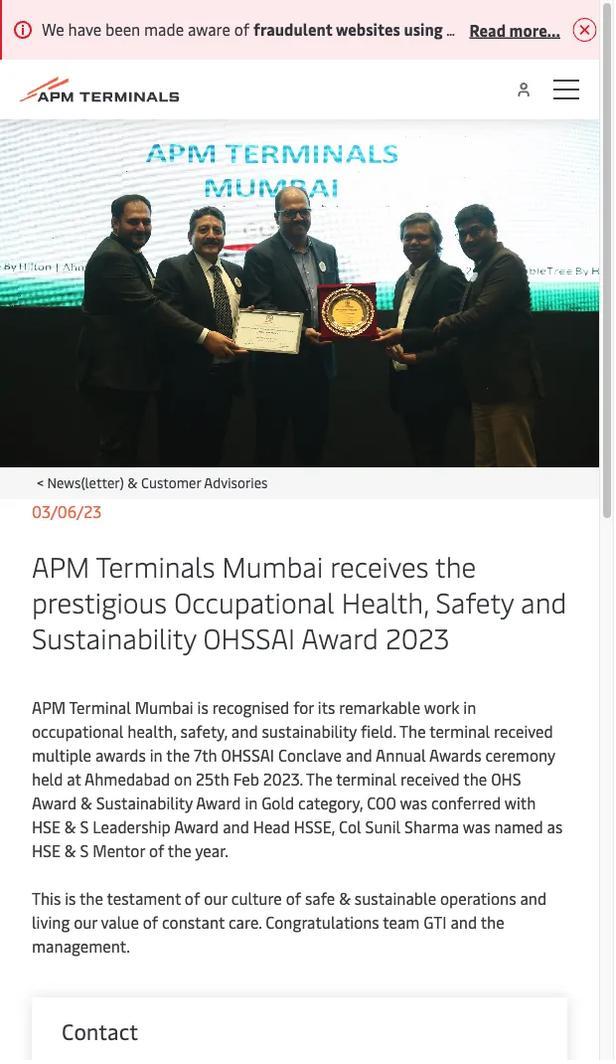 Task type: locate. For each thing, give the bounding box(es) containing it.
0 horizontal spatial terminal
[[337, 768, 397, 790]]

terminal up coo at the bottom right of page
[[337, 768, 397, 790]]

was up sharma
[[400, 792, 428, 813]]

aware
[[188, 18, 231, 40]]

0 vertical spatial ohssai
[[204, 619, 296, 657]]

and down field.
[[346, 744, 373, 766]]

& inside the this is the testament of our culture of safe & sustainable operations and living our value of constant care. congratulations team gti and the management.
[[339, 888, 351, 909]]

s
[[80, 816, 89, 837], [80, 840, 89, 861]]

s left mentor
[[80, 840, 89, 861]]

0 vertical spatial received
[[495, 720, 554, 742]]

in right work
[[464, 697, 477, 718]]

coo
[[367, 792, 397, 813]]

1 horizontal spatial the
[[400, 720, 426, 742]]

sunil
[[366, 816, 401, 837]]

apm left more...
[[475, 18, 509, 40]]

ohs
[[492, 768, 522, 790]]

this is the testament of our culture of safe & sustainable operations and living our value of constant care. congratulations team gti and the management.
[[32, 888, 547, 957]]

mumbai
[[222, 547, 324, 585], [135, 697, 194, 718]]

mumbai inside "apm terminal mumbai is recognised for its remarkable work in occupational health, safety, and sustainability field. the terminal received multiple awards in the 7th ohssai conclave and annual awards ceremony held at ahmedabad on 25th feb 2023. the terminal received the ohs award & sustainability award in gold category, coo was conferred with hse & s leadership award and head hsse, col sunil sharma was named as hse & s mentor of the year."
[[135, 697, 194, 718]]

advisories
[[204, 473, 268, 492]]

of down leadership
[[149, 840, 164, 861]]

0 horizontal spatial in
[[150, 744, 163, 766]]

apm for apm terminals mumbai receives the prestigious occupational health, safety and sustainability ohssai award 2023
[[32, 547, 90, 585]]

on
[[174, 768, 192, 790]]

sustainability
[[32, 619, 196, 657], [96, 792, 193, 813]]

in down feb
[[245, 792, 258, 813]]

1 horizontal spatial terminals
[[512, 18, 584, 40]]

contact
[[62, 1017, 138, 1046]]

of
[[235, 18, 250, 40], [149, 840, 164, 861], [185, 888, 200, 909], [286, 888, 302, 909], [143, 911, 158, 933]]

the up on
[[166, 744, 190, 766]]

apm up occupational
[[32, 697, 66, 718]]

hse
[[32, 816, 61, 837], [32, 840, 61, 861]]

0 vertical spatial is
[[198, 697, 209, 718]]

is up safety,
[[198, 697, 209, 718]]

conclave
[[279, 744, 342, 766]]

0 vertical spatial was
[[400, 792, 428, 813]]

of down testament
[[143, 911, 158, 933]]

0 horizontal spatial the
[[307, 768, 333, 790]]

1 horizontal spatial is
[[198, 697, 209, 718]]

2 vertical spatial in
[[245, 792, 258, 813]]

1 vertical spatial was
[[464, 816, 491, 837]]

multiple
[[32, 744, 92, 766]]

1 horizontal spatial terminal
[[430, 720, 491, 742]]

value
[[101, 911, 139, 933]]

0 horizontal spatial is
[[65, 888, 76, 909]]

of up constant
[[185, 888, 200, 909]]

0 horizontal spatial mumbai
[[135, 697, 194, 718]]

mumbai for health,
[[135, 697, 194, 718]]

the right 'using'
[[447, 18, 472, 40]]

apm inside apm terminals mumbai receives the prestigious occupational health, safety and sustainability ohssai award 2023
[[32, 547, 90, 585]]

mentor
[[93, 840, 145, 861]]

management.
[[32, 935, 130, 957]]

terminal
[[430, 720, 491, 742], [337, 768, 397, 790]]

our up "management."
[[74, 911, 97, 933]]

&
[[128, 473, 138, 492], [81, 792, 92, 813], [65, 816, 76, 837], [65, 840, 76, 861], [339, 888, 351, 909]]

hse up this
[[32, 840, 61, 861]]

held
[[32, 768, 63, 790]]

terminals left the nam
[[512, 18, 584, 40]]

1 vertical spatial terminals
[[96, 547, 215, 585]]

sustainability up leadership
[[96, 792, 193, 813]]

award inside apm terminals mumbai receives the prestigious occupational health, safety and sustainability ohssai award 2023
[[302, 619, 379, 657]]

ohssai inside apm terminals mumbai receives the prestigious occupational health, safety and sustainability ohssai award 2023
[[204, 619, 296, 657]]

2 vertical spatial apm
[[32, 697, 66, 718]]

in
[[464, 697, 477, 718], [150, 744, 163, 766], [245, 792, 258, 813]]

gold
[[262, 792, 295, 813]]

0 horizontal spatial was
[[400, 792, 428, 813]]

nam
[[587, 18, 615, 40]]

terminal
[[69, 697, 131, 718]]

operations
[[441, 888, 517, 909]]

2 horizontal spatial in
[[464, 697, 477, 718]]

1 vertical spatial received
[[401, 768, 460, 790]]

0 vertical spatial sustainability
[[32, 619, 196, 657]]

our up constant
[[204, 888, 228, 909]]

0 vertical spatial s
[[80, 816, 89, 837]]

received down awards
[[401, 768, 460, 790]]

ohssai up recognised
[[204, 619, 296, 657]]

of inside "apm terminal mumbai is recognised for its remarkable work in occupational health, safety, and sustainability field. the terminal received multiple awards in the 7th ohssai conclave and annual awards ceremony held at ahmedabad on 25th feb 2023. the terminal received the ohs award & sustainability award in gold category, coo was conferred with hse & s leadership award and head hsse, col sunil sharma was named as hse & s mentor of the year."
[[149, 840, 164, 861]]

news(letter) & customer advisories link
[[47, 473, 268, 492]]

occupational
[[32, 720, 124, 742]]

hse down held
[[32, 816, 61, 837]]

awards
[[95, 744, 146, 766]]

care.
[[229, 911, 262, 933]]

1 vertical spatial s
[[80, 840, 89, 861]]

have
[[68, 18, 102, 40]]

terminals
[[512, 18, 584, 40], [96, 547, 215, 585]]

7th
[[194, 744, 218, 766]]

gti
[[424, 911, 447, 933]]

recognised
[[213, 697, 290, 718]]

1 horizontal spatial was
[[464, 816, 491, 837]]

fraudulent
[[254, 18, 333, 40]]

0 vertical spatial mumbai
[[222, 547, 324, 585]]

03/06/23
[[32, 500, 102, 522]]

apm inside "apm terminal mumbai is recognised for its remarkable work in occupational health, safety, and sustainability field. the terminal received multiple awards in the 7th ohssai conclave and annual awards ceremony held at ahmedabad on 25th feb 2023. the terminal received the ohs award & sustainability award in gold category, coo was conferred with hse & s leadership award and head hsse, col sunil sharma was named as hse & s mentor of the year."
[[32, 697, 66, 718]]

apm terminals mumbai receives the prestigious occupational health, safety and sustainability ohssai award 2023
[[32, 547, 568, 657]]

apm
[[475, 18, 509, 40], [32, 547, 90, 585], [32, 697, 66, 718]]

0 horizontal spatial our
[[74, 911, 97, 933]]

the left year.
[[168, 840, 192, 861]]

in down the health,
[[150, 744, 163, 766]]

head
[[254, 816, 290, 837]]

2023
[[386, 619, 450, 657]]

our
[[204, 888, 228, 909], [74, 911, 97, 933]]

award up year.
[[174, 816, 219, 837]]

is inside "apm terminal mumbai is recognised for its remarkable work in occupational health, safety, and sustainability field. the terminal received multiple awards in the 7th ohssai conclave and annual awards ceremony held at ahmedabad on 25th feb 2023. the terminal received the ohs award & sustainability award in gold category, coo was conferred with hse & s leadership award and head hsse, col sunil sharma was named as hse & s mentor of the year."
[[198, 697, 209, 718]]

read more... button
[[470, 17, 561, 42]]

the
[[400, 720, 426, 742], [307, 768, 333, 790]]

1 horizontal spatial mumbai
[[222, 547, 324, 585]]

received
[[495, 720, 554, 742], [401, 768, 460, 790]]

remarkable
[[340, 697, 421, 718]]

s left leadership
[[80, 816, 89, 837]]

0 horizontal spatial terminals
[[96, 547, 215, 585]]

received up the ceremony
[[495, 720, 554, 742]]

was down conferred
[[464, 816, 491, 837]]

2 hse from the top
[[32, 840, 61, 861]]

award up its
[[302, 619, 379, 657]]

1 vertical spatial mumbai
[[135, 697, 194, 718]]

health,
[[342, 583, 429, 621]]

award down 25th
[[196, 792, 241, 813]]

1 vertical spatial sustainability
[[96, 792, 193, 813]]

is
[[198, 697, 209, 718], [65, 888, 76, 909]]

mumbai down advisories
[[222, 547, 324, 585]]

team
[[383, 911, 420, 933]]

news(letter)
[[47, 473, 124, 492]]

ohssai
[[204, 619, 296, 657], [221, 744, 275, 766]]

1 horizontal spatial our
[[204, 888, 228, 909]]

ohssai up feb
[[221, 744, 275, 766]]

mumbai inside apm terminals mumbai receives the prestigious occupational health, safety and sustainability ohssai award 2023
[[222, 547, 324, 585]]

1 s from the top
[[80, 816, 89, 837]]

and inside apm terminals mumbai receives the prestigious occupational health, safety and sustainability ohssai award 2023
[[521, 583, 568, 621]]

the down operations
[[481, 911, 505, 933]]

terminal up awards
[[430, 720, 491, 742]]

the up conferred
[[464, 768, 488, 790]]

0 vertical spatial apm
[[475, 18, 509, 40]]

the down conclave
[[307, 768, 333, 790]]

apm down the 03/06/23
[[32, 547, 90, 585]]

the up value
[[80, 888, 103, 909]]

terminals down news(letter) & customer advisories link
[[96, 547, 215, 585]]

mumbai up the health,
[[135, 697, 194, 718]]

and
[[521, 583, 568, 621], [232, 720, 258, 742], [346, 744, 373, 766], [223, 816, 250, 837], [521, 888, 547, 909], [451, 911, 478, 933]]

health,
[[128, 720, 177, 742]]

1 vertical spatial apm
[[32, 547, 90, 585]]

1 vertical spatial in
[[150, 744, 163, 766]]

the inside apm terminals mumbai receives the prestigious occupational health, safety and sustainability ohssai award 2023
[[436, 547, 477, 585]]

and down recognised
[[232, 720, 258, 742]]

0 vertical spatial hse
[[32, 816, 61, 837]]

0 vertical spatial terminal
[[430, 720, 491, 742]]

the right receives
[[436, 547, 477, 585]]

1 vertical spatial the
[[307, 768, 333, 790]]

using
[[404, 18, 443, 40]]

1 vertical spatial terminal
[[337, 768, 397, 790]]

the
[[447, 18, 472, 40], [436, 547, 477, 585], [166, 744, 190, 766], [464, 768, 488, 790], [168, 840, 192, 861], [80, 888, 103, 909], [481, 911, 505, 933]]

safety
[[436, 583, 514, 621]]

is right this
[[65, 888, 76, 909]]

we
[[42, 18, 64, 40]]

annual
[[376, 744, 427, 766]]

and right operations
[[521, 888, 547, 909]]

2023.
[[264, 768, 303, 790]]

ahmedabad
[[85, 768, 170, 790]]

hsse,
[[294, 816, 335, 837]]

was
[[400, 792, 428, 813], [464, 816, 491, 837]]

sustainability up terminal
[[32, 619, 196, 657]]

apm terminal mumbai is recognised for its remarkable work in occupational health, safety, and sustainability field. the terminal received multiple awards in the 7th ohssai conclave and annual awards ceremony held at ahmedabad on 25th feb 2023. the terminal received the ohs award & sustainability award in gold category, coo was conferred with hse & s leadership award and head hsse, col sunil sharma was named as hse & s mentor of the year.
[[32, 697, 563, 861]]

the up annual
[[400, 720, 426, 742]]

award
[[302, 619, 379, 657], [32, 792, 77, 813], [196, 792, 241, 813], [174, 816, 219, 837]]

more...
[[510, 19, 561, 40]]

and right safety
[[521, 583, 568, 621]]

1 vertical spatial hse
[[32, 840, 61, 861]]

1 vertical spatial ohssai
[[221, 744, 275, 766]]

read more...
[[470, 19, 561, 40]]

1 vertical spatial is
[[65, 888, 76, 909]]



Task type: vqa. For each thing, say whether or not it's contained in the screenshot.
truck
no



Task type: describe. For each thing, give the bounding box(es) containing it.
safe
[[305, 888, 336, 909]]

for
[[294, 697, 314, 718]]

named
[[495, 816, 544, 837]]

1 vertical spatial our
[[74, 911, 97, 933]]

<
[[37, 473, 44, 492]]

sustainability inside apm terminals mumbai receives the prestigious occupational health, safety and sustainability ohssai award 2023
[[32, 619, 196, 657]]

this
[[32, 888, 61, 909]]

read
[[470, 19, 506, 40]]

with
[[505, 792, 537, 813]]

mumbai for ohssai
[[222, 547, 324, 585]]

0 vertical spatial the
[[400, 720, 426, 742]]

close alert image
[[574, 18, 598, 42]]

1 hse from the top
[[32, 816, 61, 837]]

< news(letter) & customer advisories
[[37, 473, 268, 492]]

col
[[339, 816, 362, 837]]

is inside the this is the testament of our culture of safe & sustainable operations and living our value of constant care. congratulations team gti and the management.
[[65, 888, 76, 909]]

its
[[318, 697, 336, 718]]

img4151jpg image
[[0, 119, 600, 468]]

0 horizontal spatial received
[[401, 768, 460, 790]]

sustainability
[[262, 720, 357, 742]]

at
[[67, 768, 81, 790]]

congratulations
[[266, 911, 380, 933]]

safety,
[[181, 720, 228, 742]]

living
[[32, 911, 70, 933]]

made
[[144, 18, 184, 40]]

and up year.
[[223, 816, 250, 837]]

and down operations
[[451, 911, 478, 933]]

occupational
[[174, 583, 335, 621]]

prestigious
[[32, 583, 167, 621]]

testament
[[107, 888, 181, 909]]

leadership
[[93, 816, 171, 837]]

apm for apm terminal mumbai is recognised for its remarkable work in occupational health, safety, and sustainability field. the terminal received multiple awards in the 7th ohssai conclave and annual awards ceremony held at ahmedabad on 25th feb 2023. the terminal received the ohs award & sustainability award in gold category, coo was conferred with hse & s leadership award and head hsse, col sunil sharma was named as hse & s mentor of the year.
[[32, 697, 66, 718]]

of right aware at the left of page
[[235, 18, 250, 40]]

sharma
[[405, 816, 460, 837]]

award down held
[[32, 792, 77, 813]]

field.
[[361, 720, 397, 742]]

category,
[[299, 792, 363, 813]]

work
[[425, 697, 460, 718]]

culture
[[232, 888, 282, 909]]

1 horizontal spatial received
[[495, 720, 554, 742]]

25th
[[196, 768, 230, 790]]

customer
[[141, 473, 201, 492]]

sustainable
[[355, 888, 437, 909]]

2 s from the top
[[80, 840, 89, 861]]

sustainability inside "apm terminal mumbai is recognised for its remarkable work in occupational health, safety, and sustainability field. the terminal received multiple awards in the 7th ohssai conclave and annual awards ceremony held at ahmedabad on 25th feb 2023. the terminal received the ohs award & sustainability award in gold category, coo was conferred with hse & s leadership award and head hsse, col sunil sharma was named as hse & s mentor of the year."
[[96, 792, 193, 813]]

0 vertical spatial in
[[464, 697, 477, 718]]

0 vertical spatial terminals
[[512, 18, 584, 40]]

constant
[[162, 911, 225, 933]]

ceremony
[[486, 744, 556, 766]]

1 horizontal spatial in
[[245, 792, 258, 813]]

feb
[[233, 768, 260, 790]]

been
[[106, 18, 140, 40]]

we have been made aware of fraudulent websites using the apm terminals nam
[[42, 18, 615, 40]]

terminals inside apm terminals mumbai receives the prestigious occupational health, safety and sustainability ohssai award 2023
[[96, 547, 215, 585]]

ohssai inside "apm terminal mumbai is recognised for its remarkable work in occupational health, safety, and sustainability field. the terminal received multiple awards in the 7th ohssai conclave and annual awards ceremony held at ahmedabad on 25th feb 2023. the terminal received the ohs award & sustainability award in gold category, coo was conferred with hse & s leadership award and head hsse, col sunil sharma was named as hse & s mentor of the year."
[[221, 744, 275, 766]]

awards
[[430, 744, 482, 766]]

0 vertical spatial our
[[204, 888, 228, 909]]

receives
[[331, 547, 429, 585]]

as
[[548, 816, 563, 837]]

conferred
[[432, 792, 502, 813]]

year.
[[195, 840, 229, 861]]

websites
[[336, 18, 401, 40]]

of left safe
[[286, 888, 302, 909]]



